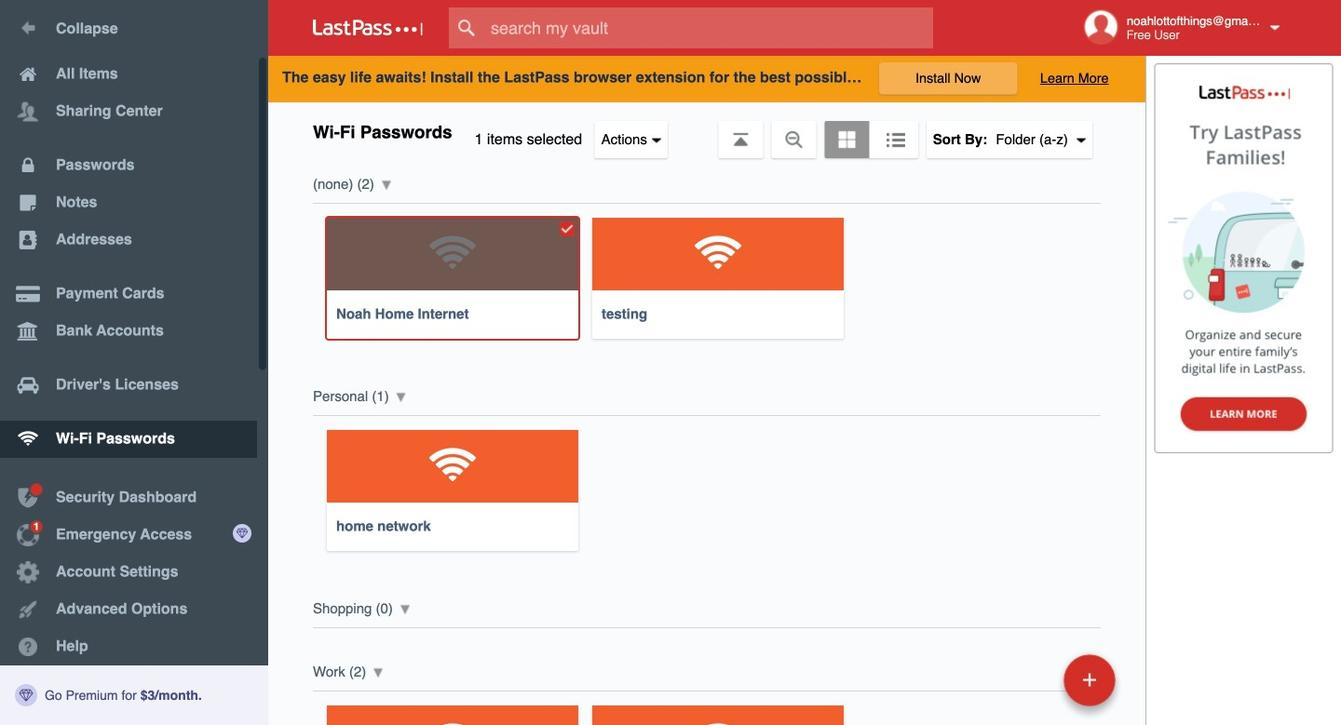 Task type: locate. For each thing, give the bounding box(es) containing it.
main navigation navigation
[[0, 0, 268, 726]]

Search search field
[[449, 7, 970, 48]]

vault options navigation
[[268, 102, 1146, 158]]



Task type: describe. For each thing, give the bounding box(es) containing it.
new item navigation
[[1057, 649, 1127, 726]]

new item image
[[1083, 674, 1096, 687]]

lastpass image
[[313, 20, 423, 36]]

search my vault text field
[[449, 7, 970, 48]]



Task type: vqa. For each thing, say whether or not it's contained in the screenshot.
New item navigation
yes



